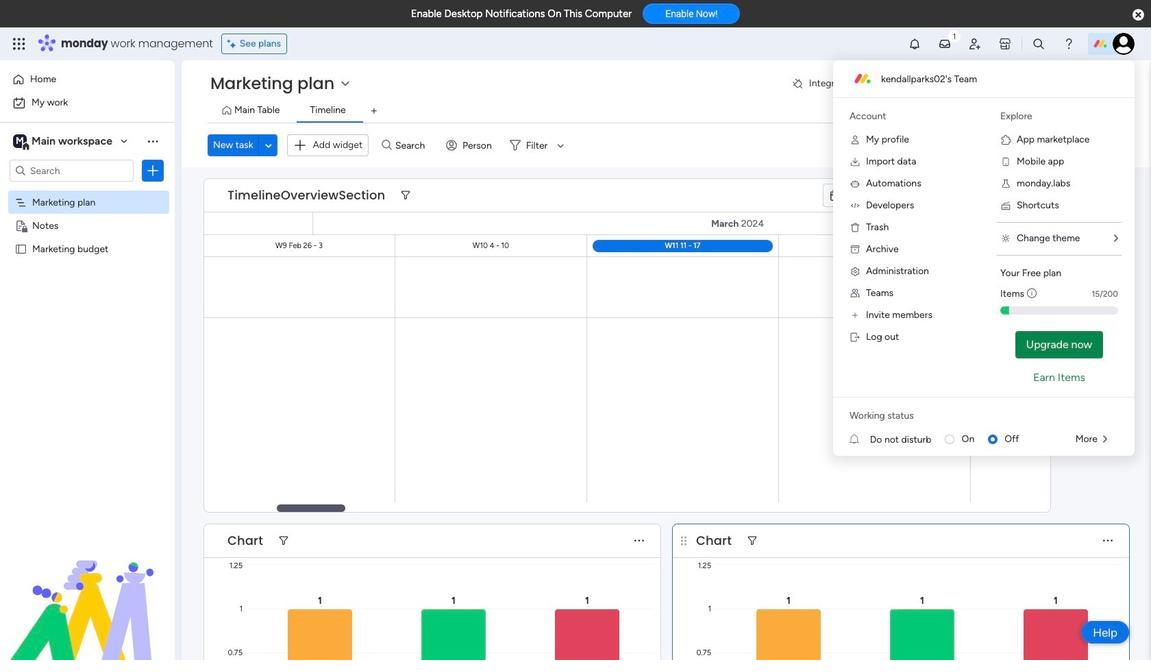 Task type: describe. For each thing, give the bounding box(es) containing it.
shortcuts image
[[1001, 200, 1012, 211]]

2 vertical spatial option
[[0, 190, 175, 192]]

Search in workspace field
[[29, 163, 114, 179]]

workspace selection element
[[13, 133, 114, 151]]

v2 plus image
[[999, 190, 1006, 200]]

public board image
[[14, 242, 27, 255]]

change theme image
[[1001, 233, 1012, 244]]

private board image
[[14, 219, 27, 232]]

developers image
[[850, 200, 861, 211]]

monday.labs image
[[1001, 178, 1012, 189]]

workspace image
[[13, 134, 27, 149]]

1 image
[[949, 28, 961, 44]]

dapulse drag handle 3 image
[[681, 536, 687, 546]]

select product image
[[12, 37, 26, 51]]

list arrow image
[[1104, 435, 1108, 444]]

v2 info image
[[1028, 287, 1037, 301]]

dapulse close image
[[1133, 8, 1145, 22]]

add view image
[[371, 106, 377, 116]]

invite members image
[[850, 310, 861, 321]]

workspace options image
[[146, 134, 160, 148]]

archive image
[[850, 244, 861, 255]]

my profile image
[[850, 134, 861, 145]]

lottie animation element
[[0, 522, 175, 660]]

mobile app image
[[1001, 156, 1012, 167]]

invite members image
[[969, 37, 982, 51]]

notifications image
[[908, 37, 922, 51]]

arrow down image
[[553, 137, 569, 154]]

kendall parks image
[[1113, 33, 1135, 55]]

0 vertical spatial option
[[8, 69, 167, 90]]

1 vertical spatial option
[[8, 92, 167, 114]]

search everything image
[[1032, 37, 1046, 51]]

v2 surfce notifications image
[[850, 432, 870, 447]]

more dots image
[[635, 536, 644, 546]]



Task type: vqa. For each thing, say whether or not it's contained in the screenshot.
monday.labs icon at the top right of the page
yes



Task type: locate. For each thing, give the bounding box(es) containing it.
list box
[[0, 187, 175, 445]]

lottie animation image
[[0, 522, 175, 660]]

more dots image
[[1025, 190, 1034, 200], [1104, 536, 1113, 546]]

0 vertical spatial more dots image
[[1025, 190, 1034, 200]]

help image
[[1062, 37, 1076, 51]]

options image
[[146, 164, 160, 178]]

log out image
[[850, 332, 861, 343]]

list arrow image
[[1115, 234, 1119, 243]]

import data image
[[850, 156, 861, 167]]

1 vertical spatial more dots image
[[1104, 536, 1113, 546]]

tab list
[[208, 100, 1131, 123]]

None field
[[224, 186, 389, 204], [224, 532, 267, 550], [693, 532, 735, 550], [224, 186, 389, 204], [224, 532, 267, 550], [693, 532, 735, 550]]

0 horizontal spatial more dots image
[[1025, 190, 1034, 200]]

update feed image
[[938, 37, 952, 51]]

angle down image
[[265, 140, 272, 150]]

automations image
[[850, 178, 861, 189]]

monday marketplace image
[[999, 37, 1012, 51]]

main content
[[0, 167, 1152, 660]]

see plans image
[[227, 36, 240, 51]]

tab
[[363, 100, 385, 122]]

teams image
[[850, 288, 861, 299]]

1 horizontal spatial more dots image
[[1104, 536, 1113, 546]]

option
[[8, 69, 167, 90], [8, 92, 167, 114], [0, 190, 175, 192]]

administration image
[[850, 266, 861, 277]]

v2 search image
[[382, 138, 392, 153]]

trash image
[[850, 222, 861, 233]]

Search field
[[392, 136, 433, 155]]



